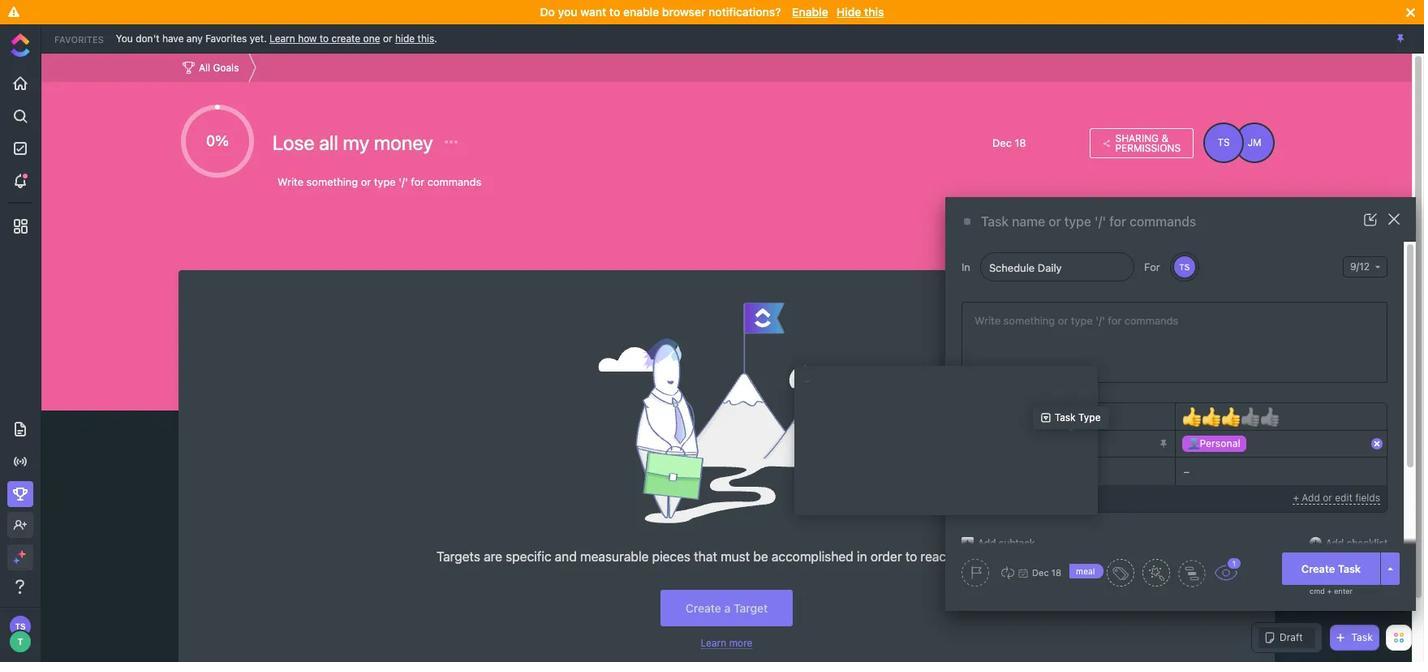 Task type: vqa. For each thing, say whether or not it's contained in the screenshot.
the bottom Task Type
yes



Task type: describe. For each thing, give the bounding box(es) containing it.
do you want to enable browser notifications? enable hide this
[[540, 5, 885, 19]]

targets are specific and measurable pieces that must be accomplished in order to reach your goal.
[[437, 550, 1017, 564]]

0 horizontal spatial to
[[320, 32, 329, 44]]

order
[[871, 550, 903, 564]]

money
[[374, 131, 433, 154]]

2 vertical spatial to
[[906, 550, 918, 564]]

you
[[558, 5, 578, 19]]

0 vertical spatial or
[[383, 32, 393, 44]]

meal
[[1077, 567, 1096, 576]]

set priority element
[[962, 559, 990, 587]]

ts button
[[1173, 255, 1197, 279]]

add checklist
[[1327, 537, 1388, 549]]

0 vertical spatial ts
[[1218, 136, 1231, 149]]

+ add or edit fields
[[1294, 492, 1381, 504]]

.
[[435, 32, 437, 44]]

1 horizontal spatial to
[[610, 5, 621, 19]]

sparkle svg 2 image
[[13, 558, 19, 564]]

hide this link
[[395, 32, 435, 44]]

learn more
[[701, 638, 753, 650]]

sparkle svg 1 image
[[18, 551, 26, 559]]

dec 18 inside dropdown button
[[1033, 568, 1062, 578]]

don't
[[136, 32, 160, 44]]

add subtask
[[978, 537, 1035, 549]]

1 horizontal spatial +
[[1328, 587, 1333, 596]]

all goals
[[199, 61, 239, 73]]

create a target
[[686, 602, 768, 615]]

lose
[[273, 131, 315, 154]]

targets
[[437, 550, 481, 564]]

good!
[[1025, 409, 1055, 422]]

or inside custom fields element
[[1324, 492, 1333, 504]]

must
[[721, 550, 750, 564]]

create task
[[1302, 562, 1362, 575]]

learn how to create one link
[[270, 32, 380, 44]]

reach
[[921, 550, 954, 564]]

more
[[730, 638, 753, 650]]

subtask
[[999, 537, 1035, 549]]

custom fields element
[[962, 403, 1388, 513]]

1 button
[[1214, 557, 1243, 581]]

1 feeling good! custom field. :3 .of. 5 element from the left
[[1183, 406, 1202, 428]]

jm
[[1248, 136, 1262, 149]]

cmd + enter
[[1310, 587, 1354, 596]]

my
[[343, 131, 370, 154]]

pieces
[[652, 550, 691, 564]]

add for add checklist
[[1327, 537, 1345, 549]]

sharing
[[1116, 132, 1160, 144]]

Task name or type '/' for commands text field
[[982, 214, 1336, 231]]

be
[[754, 550, 769, 564]]

task inside custom fields element
[[986, 437, 1009, 450]]

3 feeling good! custom field. :3 .of. 5 element from the left
[[1222, 406, 1241, 428]]

type inside custom fields element
[[1012, 437, 1036, 450]]

measurable
[[581, 550, 649, 564]]

hide
[[837, 5, 862, 19]]

all
[[319, 131, 338, 154]]

in
[[857, 550, 868, 564]]

learn more link
[[701, 638, 753, 650]]

enter
[[1335, 587, 1354, 596]]

task down "enter"
[[1352, 632, 1374, 644]]

0 horizontal spatial favorites
[[54, 34, 104, 44]]

meal button
[[1070, 559, 1135, 587]]

dec inside dropdown button
[[1033, 568, 1050, 578]]

–
[[1184, 465, 1190, 478]]

any
[[187, 32, 203, 44]]

0 horizontal spatial 18
[[1015, 136, 1027, 149]]

👤personal
[[1188, 437, 1241, 450]]

1 horizontal spatial favorites
[[206, 32, 247, 44]]

you
[[116, 32, 133, 44]]

0 vertical spatial this
[[865, 5, 885, 19]]



Task type: locate. For each thing, give the bounding box(es) containing it.
feeling
[[986, 409, 1022, 422]]

enable
[[793, 5, 829, 19]]

to
[[610, 5, 621, 19], [320, 32, 329, 44], [906, 550, 918, 564]]

0 vertical spatial dec 18
[[993, 136, 1027, 149]]

or left edit
[[1324, 492, 1333, 504]]

favorites left you
[[54, 34, 104, 44]]

– button
[[1176, 458, 1388, 486]]

checklist
[[1347, 537, 1388, 549]]

0 vertical spatial learn
[[270, 32, 295, 44]]

add inside custom fields element
[[1303, 492, 1321, 504]]

0 vertical spatial type
[[1079, 412, 1101, 424]]

0 horizontal spatial ts
[[15, 622, 26, 632]]

1 horizontal spatial dec 18
[[1033, 568, 1062, 578]]

4 👍 from the left
[[1241, 406, 1261, 428]]

1 vertical spatial task type
[[986, 437, 1036, 450]]

1 vertical spatial dec 18
[[1033, 568, 1062, 578]]

accomplished
[[772, 550, 854, 564]]

0 horizontal spatial learn
[[270, 32, 295, 44]]

ts right for
[[1180, 262, 1191, 272]]

18 inside dropdown button
[[1052, 568, 1062, 578]]

type right good!
[[1079, 412, 1101, 424]]

dec
[[993, 136, 1012, 149], [1033, 568, 1050, 578]]

remove field value image
[[1374, 440, 1382, 448]]

5 👍 from the left
[[1261, 406, 1280, 428]]

all goals link
[[179, 57, 243, 78]]

yet.
[[250, 32, 267, 44]]

feeling good! custom field. :3 .of. 5 element
[[1183, 406, 1202, 428], [1202, 406, 1222, 428], [1222, 406, 1241, 428], [1241, 406, 1261, 428], [1261, 406, 1280, 428]]

for
[[1145, 260, 1161, 273]]

1 horizontal spatial task type
[[1055, 412, 1101, 424]]

your
[[958, 550, 984, 564]]

0 vertical spatial dec 18 button
[[993, 136, 1083, 149]]

+
[[1294, 492, 1300, 504], [1328, 587, 1333, 596]]

1 vertical spatial dec 18 button
[[998, 567, 1062, 580]]

ts up t on the bottom
[[15, 622, 26, 632]]

that
[[694, 550, 718, 564]]

learn right the yet. on the left of the page
[[270, 32, 295, 44]]

4 feeling good! custom field. :3 .of. 5 element from the left
[[1241, 406, 1261, 428]]

&
[[1162, 132, 1169, 144]]

want
[[581, 5, 607, 19]]

hide
[[395, 32, 415, 44]]

to right how on the top
[[320, 32, 329, 44]]

1 horizontal spatial dec
[[1033, 568, 1050, 578]]

are
[[484, 550, 503, 564]]

fields
[[1356, 492, 1381, 504]]

18
[[1015, 136, 1027, 149], [1052, 568, 1062, 578]]

to right "order"
[[906, 550, 918, 564]]

0 vertical spatial task type
[[1055, 412, 1101, 424]]

t
[[17, 637, 23, 647]]

0 horizontal spatial dec
[[993, 136, 1012, 149]]

dec 18
[[993, 136, 1027, 149], [1033, 568, 1062, 578]]

enable
[[624, 5, 660, 19]]

2 vertical spatial ts
[[15, 622, 26, 632]]

task right "feeling"
[[1055, 412, 1076, 424]]

1 vertical spatial or
[[1324, 492, 1333, 504]]

0 vertical spatial dec
[[993, 136, 1012, 149]]

create
[[1302, 562, 1336, 575]]

to right want
[[610, 5, 621, 19]]

1 vertical spatial dec
[[1033, 568, 1050, 578]]

add left edit
[[1303, 492, 1321, 504]]

5 feeling good! custom field. :3 .of. 5 element from the left
[[1261, 406, 1280, 428]]

9/12
[[1351, 261, 1371, 273]]

2 feeling good! custom field. :3 .of. 5 element from the left
[[1202, 406, 1222, 428]]

1 horizontal spatial ts
[[1180, 262, 1191, 272]]

1 vertical spatial +
[[1328, 587, 1333, 596]]

learn left more
[[701, 638, 727, 650]]

task down "feeling"
[[986, 437, 1009, 450]]

2 horizontal spatial add
[[1327, 537, 1345, 549]]

dec 18 button
[[993, 136, 1083, 149], [998, 567, 1062, 580]]

or
[[383, 32, 393, 44], [1324, 492, 1333, 504]]

edit
[[1336, 492, 1353, 504]]

👍 👍 👍 👍 👍
[[1183, 406, 1280, 428]]

1 vertical spatial ts
[[1180, 262, 1191, 272]]

learn
[[270, 32, 295, 44], [701, 638, 727, 650]]

browser
[[662, 5, 706, 19]]

1 vertical spatial this
[[418, 32, 435, 44]]

2 horizontal spatial to
[[906, 550, 918, 564]]

notifications?
[[709, 5, 782, 19]]

2 👍 from the left
[[1202, 406, 1222, 428]]

goal.
[[987, 550, 1017, 564]]

add
[[1303, 492, 1321, 504], [978, 537, 997, 549], [1327, 537, 1345, 549]]

0 horizontal spatial +
[[1294, 492, 1300, 504]]

have
[[162, 32, 184, 44]]

task type inside custom fields element
[[986, 437, 1036, 450]]

this
[[865, 5, 885, 19], [418, 32, 435, 44]]

task up "enter"
[[1339, 562, 1362, 575]]

0 horizontal spatial dec 18
[[993, 136, 1027, 149]]

how
[[298, 32, 317, 44]]

1 vertical spatial learn
[[701, 638, 727, 650]]

favorites
[[206, 32, 247, 44], [54, 34, 104, 44]]

– text field
[[795, 366, 1099, 516]]

1 vertical spatial 18
[[1052, 568, 1062, 578]]

0 horizontal spatial or
[[383, 32, 393, 44]]

👍
[[1183, 406, 1202, 428], [1202, 406, 1222, 428], [1222, 406, 1241, 428], [1241, 406, 1261, 428], [1261, 406, 1280, 428]]

0 vertical spatial to
[[610, 5, 621, 19]]

1 horizontal spatial or
[[1324, 492, 1333, 504]]

task type
[[1055, 412, 1101, 424], [986, 437, 1036, 450]]

sharing & permissions
[[1116, 132, 1181, 154]]

0 horizontal spatial this
[[418, 32, 435, 44]]

1 horizontal spatial type
[[1079, 412, 1101, 424]]

add up goal.
[[978, 537, 997, 549]]

1 vertical spatial type
[[1012, 437, 1036, 450]]

1 horizontal spatial add
[[1303, 492, 1321, 504]]

type
[[1079, 412, 1101, 424], [1012, 437, 1036, 450]]

specific
[[506, 550, 552, 564]]

in
[[962, 260, 971, 273]]

set priority image
[[962, 559, 990, 587]]

ts left the jm
[[1218, 136, 1231, 149]]

one
[[363, 32, 380, 44]]

feeling good!
[[986, 409, 1055, 422]]

ts inside 'dropdown button'
[[1180, 262, 1191, 272]]

0 horizontal spatial type
[[1012, 437, 1036, 450]]

+ right cmd
[[1328, 587, 1333, 596]]

1 horizontal spatial 18
[[1052, 568, 1062, 578]]

create
[[332, 32, 361, 44]]

favorites up all goals
[[206, 32, 247, 44]]

ts t
[[15, 622, 26, 647]]

9/12 button
[[1344, 257, 1388, 278]]

task type right "feeling"
[[1055, 412, 1101, 424]]

1 vertical spatial to
[[320, 32, 329, 44]]

0 vertical spatial +
[[1294, 492, 1300, 504]]

task
[[1055, 412, 1076, 424], [986, 437, 1009, 450], [1339, 562, 1362, 575], [1352, 632, 1374, 644]]

you don't have any favorites yet. learn how to create one or hide this .
[[116, 32, 437, 44]]

1 👍 from the left
[[1183, 406, 1202, 428]]

lose all my money
[[273, 131, 438, 154]]

0 horizontal spatial task type
[[986, 437, 1036, 450]]

👤personal button
[[1176, 431, 1388, 457]]

0 vertical spatial 18
[[1015, 136, 1027, 149]]

cmd
[[1310, 587, 1326, 596]]

type down feeling good!
[[1012, 437, 1036, 450]]

permissions
[[1116, 142, 1181, 154]]

1 horizontal spatial learn
[[701, 638, 727, 650]]

1
[[1233, 559, 1237, 568]]

ts
[[1218, 136, 1231, 149], [1180, 262, 1191, 272], [15, 622, 26, 632]]

+ inside custom fields element
[[1294, 492, 1300, 504]]

3 👍 from the left
[[1222, 406, 1241, 428]]

task type down "feeling"
[[986, 437, 1036, 450]]

add up create task
[[1327, 537, 1345, 549]]

2 horizontal spatial ts
[[1218, 136, 1231, 149]]

1 horizontal spatial this
[[865, 5, 885, 19]]

add for add subtask
[[978, 537, 997, 549]]

+ down the – 'button'
[[1294, 492, 1300, 504]]

0 horizontal spatial add
[[978, 537, 997, 549]]

or right one in the top of the page
[[383, 32, 393, 44]]

and
[[555, 550, 577, 564]]

do
[[540, 5, 555, 19]]



